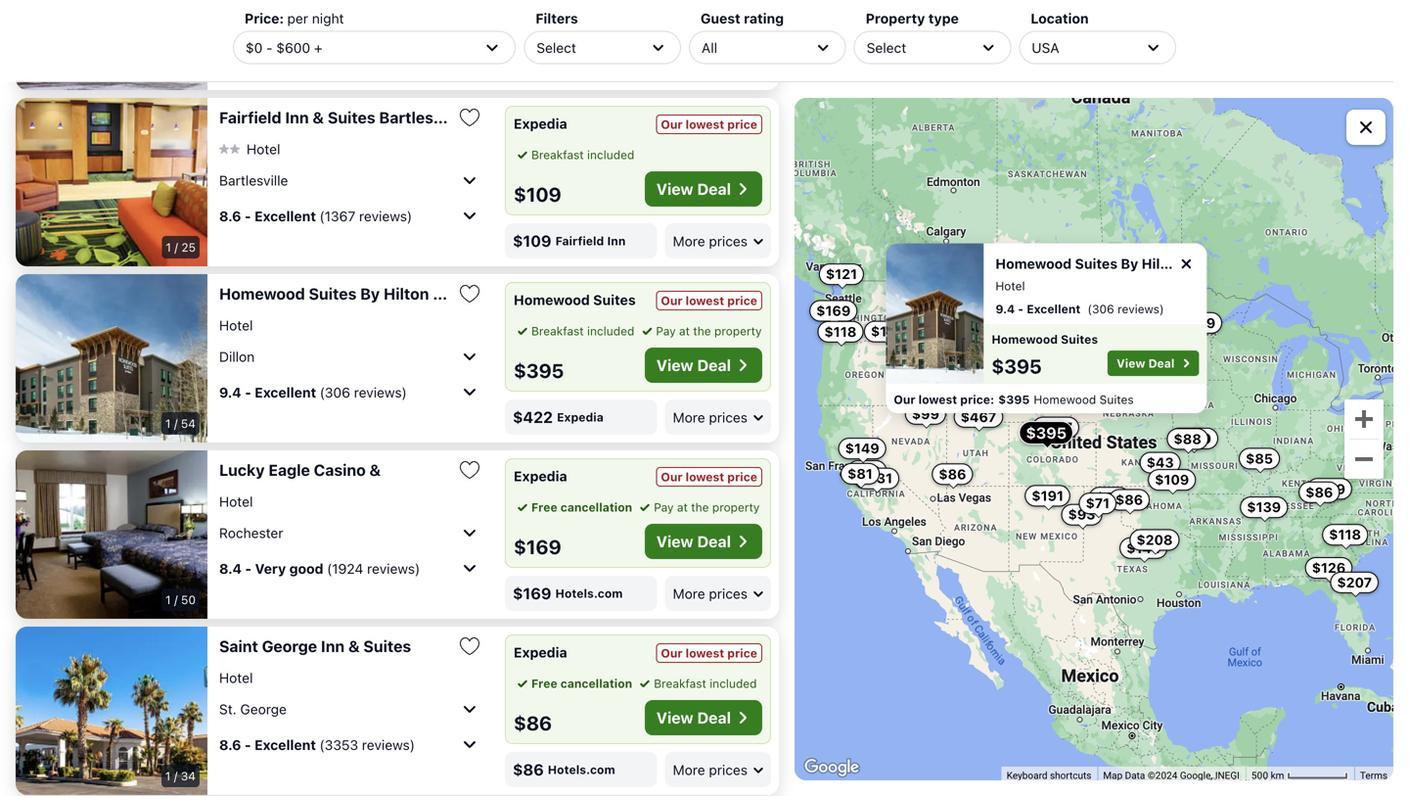 Task type: locate. For each thing, give the bounding box(es) containing it.
4 more prices from the top
[[673, 585, 748, 601]]

view deal button for $422
[[645, 348, 763, 383]]

1 vertical spatial fairfield
[[556, 234, 604, 248]]

0 vertical spatial included
[[587, 148, 635, 162]]

by inside homewood suites by hilton dillon button
[[360, 284, 380, 303]]

hotel button for $169
[[219, 493, 253, 510]]

our lowest price for $86
[[661, 646, 758, 660]]

homewood inside button
[[219, 284, 305, 303]]

free cancellation
[[532, 500, 633, 514], [532, 677, 633, 690]]

1 vertical spatial inn
[[608, 234, 626, 248]]

reviews) for 8.6 - excellent (3353 reviews)
[[362, 737, 415, 753]]

1 horizontal spatial by
[[1121, 256, 1139, 272]]

- right 'homewood suites by hilton dillon' image
[[1018, 302, 1024, 316]]

$118 up '$207'
[[1330, 526, 1362, 543]]

1 vertical spatial included
[[587, 324, 635, 338]]

inn inside button
[[321, 637, 345, 656]]

0 vertical spatial $118
[[825, 323, 857, 340]]

$89
[[1096, 489, 1124, 505]]

our for $86
[[661, 646, 683, 660]]

0 vertical spatial free
[[532, 500, 558, 514]]

$395 right the price:
[[999, 393, 1030, 406]]

hotel for $169
[[219, 493, 253, 509]]

free cancellation button for $86
[[514, 675, 633, 692]]

$88 button up $43
[[1168, 428, 1209, 450]]

lowest for $109
[[686, 117, 725, 131]]

all
[[702, 39, 718, 56]]

1 vertical spatial dillon
[[433, 284, 476, 303]]

1 prices from the top
[[709, 57, 748, 73]]

0 horizontal spatial hilton
[[384, 284, 429, 303]]

$139 button
[[1241, 497, 1289, 518]]

homewood up our lowest price: $395 homewood suites
[[992, 332, 1058, 346]]

fairfield inside button
[[219, 108, 282, 127]]

$109 down $43
[[1156, 472, 1190, 488]]

pay at the property button for $395
[[639, 322, 762, 340]]

2 vertical spatial hotels.com
[[548, 763, 616, 776]]

1 vertical spatial pay at the property
[[654, 500, 760, 514]]

3 prices from the top
[[709, 409, 748, 425]]

$118 button up '$207'
[[1323, 524, 1369, 546]]

$207
[[1338, 574, 1373, 590]]

by
[[1121, 256, 1139, 272], [360, 284, 380, 303]]

by up dillon button
[[360, 284, 380, 303]]

1 horizontal spatial homewood suites
[[992, 332, 1099, 346]]

included
[[587, 148, 635, 162], [587, 324, 635, 338], [710, 677, 757, 690]]

good
[[290, 560, 324, 576]]

breakfast for "breakfast included" button to the top
[[532, 148, 584, 162]]

bartlesville up bartlesville button
[[379, 108, 464, 127]]

1 vertical spatial &
[[370, 461, 381, 479]]

$118 button left $136 button
[[818, 321, 864, 343]]

2 more from the top
[[673, 233, 706, 249]]

$118 button
[[818, 321, 864, 343], [1323, 524, 1369, 546]]

the
[[694, 324, 711, 338], [691, 500, 709, 514]]

$88 inside $93 $208 $88
[[1174, 431, 1202, 447]]

hotel for $86
[[219, 669, 253, 686]]

$109 up the fairfield inn
[[514, 183, 562, 206]]

view
[[657, 3, 694, 22], [657, 180, 694, 198], [657, 356, 694, 375], [1117, 356, 1146, 370], [657, 532, 694, 551], [657, 708, 694, 727]]

$118 down $169 button
[[825, 323, 857, 340]]

(306
[[1088, 302, 1115, 316], [320, 384, 350, 400]]

1 horizontal spatial dillon
[[433, 284, 476, 303]]

2 horizontal spatial dillon
[[1186, 256, 1225, 272]]

eagle
[[269, 461, 310, 479]]

0 horizontal spatial $88 button
[[891, 350, 932, 371]]

1 horizontal spatial $88 button
[[1168, 428, 1209, 450]]

1 horizontal spatial $126
[[1313, 560, 1347, 576]]

homewood suites down the fairfield inn
[[514, 292, 636, 308]]

2 prices from the top
[[709, 233, 748, 249]]

0 vertical spatial $119
[[1184, 315, 1216, 331]]

$86 $86
[[939, 466, 1334, 500]]

0 horizontal spatial fairfield
[[219, 108, 282, 127]]

pay for $395
[[656, 324, 676, 338]]

0 horizontal spatial inn
[[285, 108, 309, 127]]

0 horizontal spatial by
[[360, 284, 380, 303]]

george right saint
[[262, 637, 317, 656]]

1 vertical spatial by
[[360, 284, 380, 303]]

our for $169
[[661, 470, 683, 484]]

our for $395
[[661, 294, 683, 307]]

0 vertical spatial inn
[[285, 108, 309, 127]]

5 prices from the top
[[709, 762, 748, 778]]

0 vertical spatial (306
[[1088, 302, 1115, 316]]

2 vertical spatial breakfast
[[654, 677, 707, 690]]

0 horizontal spatial (306
[[320, 384, 350, 400]]

9.4 up lucky at the bottom left of page
[[219, 384, 242, 400]]

the for $395
[[694, 324, 711, 338]]

hotels.com
[[548, 58, 616, 71], [556, 587, 623, 600], [548, 763, 616, 776]]

0 horizontal spatial $86 button
[[932, 463, 974, 485]]

0 horizontal spatial $118 button
[[818, 321, 864, 343]]

0 vertical spatial $126 button
[[889, 283, 937, 304]]

pay at the property
[[656, 324, 762, 338], [654, 500, 760, 514]]

breakfast included for the bottommost "breakfast included" button
[[654, 677, 757, 690]]

rochester button
[[219, 517, 482, 548]]

3 price from the top
[[728, 470, 758, 484]]

inegi
[[1216, 769, 1240, 781]]

0 vertical spatial cancellation
[[561, 500, 633, 514]]

breakfast
[[532, 148, 584, 162], [532, 324, 584, 338], [654, 677, 707, 690]]

1 horizontal spatial $86 button
[[1109, 489, 1151, 511]]

lucky eagle casino &
[[219, 461, 381, 479]]

1 vertical spatial free cancellation button
[[514, 675, 633, 692]]

excellent for $86
[[255, 737, 316, 753]]

1 / 54
[[165, 417, 196, 430]]

per
[[287, 10, 308, 26]]

& down +
[[313, 108, 324, 127]]

$43 button
[[1140, 452, 1181, 473]]

8.4
[[219, 560, 242, 576]]

0 vertical spatial 9.4
[[996, 302, 1015, 316]]

george
[[262, 637, 317, 656], [240, 701, 287, 717]]

/ for $395
[[174, 417, 178, 430]]

our lowest price: $395 homewood suites
[[894, 393, 1134, 406]]

inn inside button
[[285, 108, 309, 127]]

2 vertical spatial &
[[349, 637, 360, 656]]

at for $169
[[677, 500, 688, 514]]

0 horizontal spatial $88
[[897, 352, 925, 368]]

dillon inside homewood suites by hilton dillon hotel 9.4 - excellent (306 reviews)
[[1186, 256, 1225, 272]]

1 cancellation from the top
[[561, 500, 633, 514]]

homewood suites
[[514, 292, 636, 308], [992, 332, 1099, 346]]

2 vertical spatial $109
[[1156, 472, 1190, 488]]

dillon inside button
[[433, 284, 476, 303]]

pay at the property button for $169
[[637, 498, 760, 516]]

& for $86
[[349, 637, 360, 656]]

& right casino
[[370, 461, 381, 479]]

/ for $109
[[175, 240, 178, 254]]

1 horizontal spatial 9.4
[[996, 302, 1015, 316]]

- for $0 - $600 +
[[266, 39, 273, 56]]

1 left 54
[[165, 417, 171, 430]]

$191
[[1032, 487, 1064, 504]]

saint george inn & suites, (st. george, usa) image
[[16, 627, 208, 795]]

1 vertical spatial $118
[[1330, 526, 1362, 543]]

homewood down the fairfield inn
[[514, 292, 590, 308]]

- left '(1367'
[[245, 208, 251, 224]]

1 vertical spatial $118 button
[[1323, 524, 1369, 546]]

- for 8.6 - excellent (1367 reviews)
[[245, 208, 251, 224]]

1 horizontal spatial $119
[[1314, 481, 1346, 497]]

view for $86
[[657, 708, 694, 727]]

- up lucky at the bottom left of page
[[245, 384, 251, 400]]

5 more prices from the top
[[673, 762, 748, 778]]

hotel button for $109
[[219, 140, 280, 157]]

2 more prices from the top
[[673, 233, 748, 249]]

1 left 25
[[166, 240, 171, 254]]

homewood down 8.6 - excellent (1367 reviews)
[[219, 284, 305, 303]]

free
[[532, 500, 558, 514], [532, 677, 558, 690]]

$119 inside '$119 $139'
[[1314, 481, 1346, 497]]

price: per night
[[245, 10, 344, 26]]

1 vertical spatial george
[[240, 701, 287, 717]]

view for $109
[[657, 180, 694, 198]]

0 horizontal spatial homewood suites
[[514, 292, 636, 308]]

dillon
[[1186, 256, 1225, 272], [433, 284, 476, 303], [219, 348, 255, 364]]

breakfast for the bottommost "breakfast included" button
[[654, 677, 707, 690]]

$86
[[514, 6, 552, 29], [513, 55, 544, 74], [939, 466, 967, 482], [1306, 484, 1334, 500], [1116, 492, 1144, 508], [514, 711, 552, 734], [513, 760, 544, 779]]

- for 9.0 - excellent (2077 reviews)
[[244, 32, 251, 48]]

8.6 for $86
[[219, 737, 241, 753]]

lucky eagle casino & button
[[219, 460, 450, 480]]

2 more prices button from the top
[[665, 223, 772, 258]]

homewood suites up our lowest price: $395 homewood suites
[[992, 332, 1099, 346]]

- right $0
[[266, 39, 273, 56]]

$43
[[1147, 454, 1175, 471]]

cancellation
[[561, 500, 633, 514], [561, 677, 633, 690]]

select for filters
[[537, 39, 577, 56]]

more prices button for $169
[[665, 576, 772, 611]]

1 vertical spatial (306
[[320, 384, 350, 400]]

3 more prices from the top
[[673, 409, 748, 425]]

1 free from the top
[[532, 500, 558, 514]]

0 horizontal spatial $126 button
[[889, 283, 937, 304]]

cancellation for $169
[[561, 500, 633, 514]]

3 our lowest price from the top
[[661, 470, 758, 484]]

0 horizontal spatial $119
[[1184, 315, 1216, 331]]

$169 inside button
[[817, 303, 851, 319]]

1 vertical spatial free
[[532, 677, 558, 690]]

1 more prices button from the top
[[665, 47, 772, 82]]

bartlesville inside bartlesville button
[[219, 172, 288, 188]]

1 vertical spatial bartlesville
[[219, 172, 288, 188]]

0 vertical spatial breakfast included
[[532, 148, 635, 162]]

$88 up $43
[[1174, 431, 1202, 447]]

$709
[[963, 330, 998, 346]]

guest
[[701, 10, 741, 26]]

0 vertical spatial hotels.com
[[548, 58, 616, 71]]

included for middle "breakfast included" button
[[587, 324, 635, 338]]

more prices for $109
[[673, 233, 748, 249]]

1 vertical spatial $126
[[1313, 560, 1347, 576]]

reviews) for 8.6 - excellent (1367 reviews)
[[359, 208, 412, 224]]

& inside button
[[349, 637, 360, 656]]

deal
[[698, 3, 731, 22], [698, 180, 731, 198], [698, 356, 731, 375], [1149, 356, 1175, 370], [698, 532, 731, 551], [698, 708, 731, 727]]

1 vertical spatial cancellation
[[561, 677, 633, 690]]

hotels.com for $169
[[556, 587, 623, 600]]

2 select from the left
[[867, 39, 907, 56]]

$422
[[513, 408, 553, 426]]

1 horizontal spatial select
[[867, 39, 907, 56]]

fairfield
[[219, 108, 282, 127], [556, 234, 604, 248]]

1 left 34
[[165, 769, 171, 783]]

1 8.6 from the top
[[219, 208, 241, 224]]

/ left 50
[[174, 593, 178, 607]]

0 vertical spatial $88
[[897, 352, 925, 368]]

0 vertical spatial fairfield
[[219, 108, 282, 127]]

at for $395
[[680, 324, 690, 338]]

george right st.
[[240, 701, 287, 717]]

4 prices from the top
[[709, 585, 748, 601]]

9.4 up $709
[[996, 302, 1015, 316]]

reviews)
[[360, 32, 413, 48], [359, 208, 412, 224], [1118, 302, 1165, 316], [354, 384, 407, 400], [367, 560, 420, 576], [362, 737, 415, 753]]

1 vertical spatial hilton
[[384, 284, 429, 303]]

more prices
[[673, 57, 748, 73], [673, 233, 748, 249], [673, 409, 748, 425], [673, 585, 748, 601], [673, 762, 748, 778]]

suites inside 'saint george inn & suites' button
[[364, 637, 411, 656]]

property
[[715, 324, 762, 338], [713, 500, 760, 514]]

select down 'filters'
[[537, 39, 577, 56]]

hilton for homewood suites by hilton dillon
[[384, 284, 429, 303]]

0 vertical spatial george
[[262, 637, 317, 656]]

by left close image
[[1121, 256, 1139, 272]]

cancellation for $86
[[561, 677, 633, 690]]

$136 button
[[865, 321, 912, 342]]

$126 button up $136
[[889, 283, 937, 304]]

lowest for $169
[[686, 470, 725, 484]]

0 vertical spatial hilton
[[1142, 256, 1183, 272]]

$126
[[896, 285, 930, 301], [1313, 560, 1347, 576]]

$119 button down close image
[[1177, 312, 1223, 334]]

1 select from the left
[[537, 39, 577, 56]]

1 left 50
[[166, 593, 171, 607]]

lowest
[[686, 117, 725, 131], [686, 294, 725, 307], [919, 393, 958, 406], [686, 470, 725, 484], [686, 646, 725, 660]]

$709 button
[[956, 328, 1005, 349]]

breakfast included for middle "breakfast included" button
[[532, 324, 635, 338]]

2 free cancellation button from the top
[[514, 675, 633, 692]]

$208 button
[[1130, 529, 1180, 551]]

homewood up $709
[[996, 256, 1072, 272]]

4 more from the top
[[673, 585, 706, 601]]

lowest for $395
[[686, 294, 725, 307]]

1 free cancellation button from the top
[[514, 498, 633, 516]]

property
[[866, 10, 926, 26]]

by inside homewood suites by hilton dillon hotel 9.4 - excellent (306 reviews)
[[1121, 256, 1139, 272]]

0 vertical spatial 8.6
[[219, 208, 241, 224]]

1 vertical spatial at
[[677, 500, 688, 514]]

included for the bottommost "breakfast included" button
[[710, 677, 757, 690]]

2 vertical spatial inn
[[321, 637, 345, 656]]

type
[[929, 10, 959, 26]]

0 vertical spatial $119 button
[[1177, 312, 1223, 334]]

& inside "button"
[[370, 461, 381, 479]]

$88 down $136 button
[[897, 352, 925, 368]]

0 vertical spatial &
[[313, 108, 324, 127]]

1 vertical spatial $119
[[1314, 481, 1346, 497]]

1 vertical spatial 8.6
[[219, 737, 241, 753]]

pay at the property for $395
[[656, 324, 762, 338]]

1 vertical spatial hotels.com
[[556, 587, 623, 600]]

0 horizontal spatial &
[[313, 108, 324, 127]]

3 more from the top
[[673, 409, 706, 425]]

pay at the property button
[[639, 322, 762, 340], [637, 498, 760, 516]]

$395 up $422
[[514, 359, 564, 382]]

$126 down '$119 $139'
[[1313, 560, 1347, 576]]

hilton inside button
[[384, 284, 429, 303]]

view for $169
[[657, 532, 694, 551]]

$88 button down $136 button
[[891, 350, 932, 371]]

0 vertical spatial dillon
[[1186, 256, 1225, 272]]

breakfast included for "breakfast included" button to the top
[[532, 148, 635, 162]]

$109 inside button
[[1156, 472, 1190, 488]]

54
[[181, 417, 196, 430]]

$71 button
[[1080, 493, 1117, 514]]

0 horizontal spatial $118
[[825, 323, 857, 340]]

$109 left the fairfield inn
[[513, 232, 552, 250]]

bartlesville inside fairfield inn & suites bartlesville button
[[379, 108, 464, 127]]

1 free cancellation from the top
[[532, 500, 633, 514]]

- inside homewood suites by hilton dillon hotel 9.4 - excellent (306 reviews)
[[1018, 302, 1024, 316]]

0 vertical spatial at
[[680, 324, 690, 338]]

filters
[[536, 10, 578, 26]]

homewood suites for our lowest price
[[514, 292, 636, 308]]

4 our lowest price from the top
[[661, 646, 758, 660]]

1 vertical spatial breakfast included
[[532, 324, 635, 338]]

hilton inside homewood suites by hilton dillon hotel 9.4 - excellent (306 reviews)
[[1142, 256, 1183, 272]]

1 horizontal spatial bartlesville
[[379, 108, 464, 127]]

price for $395
[[728, 294, 758, 307]]

$208
[[1137, 532, 1174, 548]]

+
[[314, 39, 323, 56]]

$118
[[825, 323, 857, 340], [1330, 526, 1362, 543]]

- down st. george
[[245, 737, 251, 753]]

google,
[[1181, 769, 1213, 781]]

breakfast for middle "breakfast included" button
[[532, 324, 584, 338]]

1 vertical spatial homewood suites
[[992, 332, 1099, 346]]

night
[[312, 10, 344, 26]]

0 vertical spatial the
[[694, 324, 711, 338]]

/ left 25
[[175, 240, 178, 254]]

0 vertical spatial pay
[[656, 324, 676, 338]]

$395 inside button
[[1027, 424, 1067, 442]]

at
[[680, 324, 690, 338], [677, 500, 688, 514]]

/ left 34
[[174, 769, 178, 783]]

4 price from the top
[[728, 646, 758, 660]]

1 our lowest price from the top
[[661, 117, 758, 131]]

inn for fairfield inn
[[608, 234, 626, 248]]

1 vertical spatial free cancellation
[[532, 677, 633, 690]]

deal for $395
[[698, 356, 731, 375]]

2 vertical spatial included
[[710, 677, 757, 690]]

0 vertical spatial by
[[1121, 256, 1139, 272]]

1 horizontal spatial $118 button
[[1323, 524, 1369, 546]]

0 vertical spatial bartlesville
[[379, 108, 464, 127]]

$395 up $85 $81
[[1027, 424, 1067, 442]]

select down property
[[867, 39, 907, 56]]

george inside button
[[262, 637, 317, 656]]

1 vertical spatial $119 button
[[1307, 478, 1353, 500]]

2 free cancellation from the top
[[532, 677, 633, 690]]

view deal button for $169
[[645, 524, 763, 559]]

rating
[[744, 10, 784, 26]]

0 vertical spatial $169
[[817, 303, 851, 319]]

lowest for $86
[[686, 646, 725, 660]]

1 price from the top
[[728, 117, 758, 131]]

- right 8.4
[[245, 560, 252, 576]]

$109 button
[[1149, 469, 1197, 491]]

2 vertical spatial $169
[[513, 584, 552, 603]]

(3353
[[320, 737, 358, 753]]

expedia for $86
[[514, 644, 568, 660]]

$43 $131
[[861, 454, 1175, 486]]

2 our lowest price from the top
[[661, 294, 758, 307]]

1 vertical spatial $88
[[1174, 431, 1202, 447]]

1 vertical spatial breakfast
[[532, 324, 584, 338]]

& up st. george button
[[349, 637, 360, 656]]

more for $395
[[673, 409, 706, 425]]

$126 up $136
[[896, 285, 930, 301]]

$126 button down '$119 $139'
[[1306, 557, 1353, 579]]

by for homewood suites by hilton dillon hotel 9.4 - excellent (306 reviews)
[[1121, 256, 1139, 272]]

our lowest price for $395
[[661, 294, 758, 307]]

view deal
[[657, 3, 731, 22], [657, 180, 731, 198], [657, 356, 731, 375], [1117, 356, 1175, 370], [657, 532, 731, 551], [657, 708, 731, 727]]

2 cancellation from the top
[[561, 677, 633, 690]]

more for $86
[[673, 762, 706, 778]]

$119 button right $139
[[1307, 478, 1353, 500]]

free cancellation for $86
[[532, 677, 633, 690]]

0 vertical spatial property
[[715, 324, 762, 338]]

prices
[[709, 57, 748, 73], [709, 233, 748, 249], [709, 409, 748, 425], [709, 585, 748, 601], [709, 762, 748, 778]]

2 free from the top
[[532, 677, 558, 690]]

0 vertical spatial pay at the property button
[[639, 322, 762, 340]]

$395 button
[[1020, 421, 1074, 445]]

$119 right $139 button
[[1314, 481, 1346, 497]]

$119 inside $119 button
[[1184, 315, 1216, 331]]

$395 up our lowest price: $395 homewood suites
[[992, 354, 1042, 377]]

&
[[313, 108, 324, 127], [370, 461, 381, 479], [349, 637, 360, 656]]

more prices button for $86
[[665, 752, 772, 787]]

bartlesville up 8.6 - excellent (1367 reviews)
[[219, 172, 288, 188]]

3 more prices button from the top
[[665, 399, 772, 435]]

$600
[[276, 39, 311, 56]]

1 vertical spatial $126 button
[[1306, 557, 1353, 579]]

5 more prices button from the top
[[665, 752, 772, 787]]

4 more prices button from the top
[[665, 576, 772, 611]]

view deal button for $109
[[645, 171, 763, 207]]

free cancellation button for $169
[[514, 498, 633, 516]]

2 price from the top
[[728, 294, 758, 307]]

george inside button
[[240, 701, 287, 717]]

1 vertical spatial property
[[713, 500, 760, 514]]

excellent for $395
[[255, 384, 316, 400]]

1 vertical spatial 9.4
[[219, 384, 242, 400]]

5 more from the top
[[673, 762, 706, 778]]

reviews) inside homewood suites by hilton dillon hotel 9.4 - excellent (306 reviews)
[[1118, 302, 1165, 316]]

/ left 54
[[174, 417, 178, 430]]

500 km button
[[1246, 767, 1355, 782]]

/ for $86
[[174, 769, 178, 783]]

suites
[[328, 108, 376, 127], [1076, 256, 1118, 272], [309, 284, 357, 303], [594, 292, 636, 308], [1061, 332, 1099, 346], [1100, 393, 1134, 406], [364, 637, 411, 656]]

8.6 for $109
[[219, 208, 241, 224]]

$119 down close image
[[1184, 315, 1216, 331]]

0 horizontal spatial 9.4
[[219, 384, 242, 400]]

more for $169
[[673, 585, 706, 601]]

$200
[[1176, 430, 1212, 446]]

2 8.6 from the top
[[219, 737, 241, 753]]

view deal for $86
[[657, 708, 731, 727]]

- right 9.0
[[244, 32, 251, 48]]

2 horizontal spatial &
[[370, 461, 381, 479]]

- for 8.6 - excellent (3353 reviews)
[[245, 737, 251, 753]]



Task type: describe. For each thing, give the bounding box(es) containing it.
suites inside homewood suites by hilton dillon button
[[309, 284, 357, 303]]

inn for fairfield inn & suites bartlesville
[[285, 108, 309, 127]]

fairfield for fairfield inn
[[556, 234, 604, 248]]

1 vertical spatial $88 button
[[1168, 428, 1209, 450]]

$81
[[848, 465, 873, 482]]

rochester
[[219, 525, 283, 541]]

dillon inside button
[[219, 348, 255, 364]]

1 / 50
[[166, 593, 196, 607]]

st. george
[[219, 701, 287, 717]]

hotel inside homewood suites by hilton dillon hotel 9.4 - excellent (306 reviews)
[[996, 279, 1026, 293]]

$71
[[1086, 495, 1110, 511]]

$85 $81
[[848, 450, 1274, 482]]

the for $169
[[691, 500, 709, 514]]

(2077
[[319, 32, 356, 48]]

hotel inside button
[[247, 141, 280, 157]]

$136
[[871, 323, 905, 339]]

$149
[[846, 440, 880, 456]]

0 vertical spatial $88 button
[[891, 350, 932, 371]]

location
[[1031, 10, 1089, 26]]

25
[[181, 240, 196, 254]]

la quinta inn & suites elk city, (elk city, usa) image
[[16, 0, 208, 90]]

34
[[181, 769, 196, 783]]

guest rating
[[701, 10, 784, 26]]

st. george button
[[219, 693, 482, 725]]

hotels.com for $86
[[548, 763, 616, 776]]

prices for $395
[[709, 409, 748, 425]]

dillon button
[[219, 341, 482, 372]]

saint
[[219, 637, 258, 656]]

included for "breakfast included" button to the top
[[587, 148, 635, 162]]

homewood suites by hilton dillon button
[[219, 284, 476, 304]]

hotel button for $86
[[219, 669, 253, 686]]

usa
[[1032, 39, 1060, 56]]

homewood up '$187'
[[1034, 393, 1097, 406]]

1 vertical spatial $169
[[514, 535, 562, 558]]

1 for $109
[[166, 240, 171, 254]]

2 vertical spatial breakfast included button
[[637, 675, 757, 692]]

& inside button
[[313, 108, 324, 127]]

km
[[1272, 769, 1285, 781]]

fairfield inn & suites bartlesville button
[[219, 108, 464, 127]]

more for $109
[[673, 233, 706, 249]]

0 horizontal spatial $119 button
[[1177, 312, 1223, 334]]

$149 button
[[839, 438, 887, 459]]

property for $169
[[713, 500, 760, 514]]

casino
[[314, 461, 366, 479]]

pay at the property for $169
[[654, 500, 760, 514]]

select for property type
[[867, 39, 907, 56]]

free cancellation for $169
[[532, 500, 633, 514]]

expedia for $169
[[514, 468, 568, 484]]

price:
[[961, 393, 995, 406]]

shortcuts
[[1051, 769, 1092, 781]]

$85 button
[[1240, 448, 1281, 469]]

st.
[[219, 701, 237, 717]]

our lowest price for $169
[[661, 470, 758, 484]]

$72 button
[[848, 460, 887, 482]]

$131 button
[[854, 468, 900, 489]]

1 for $395
[[165, 417, 171, 430]]

property type
[[866, 10, 959, 26]]

0 vertical spatial $118 button
[[818, 321, 864, 343]]

- for 9.4 - excellent (306 reviews)
[[245, 384, 251, 400]]

map
[[1104, 769, 1123, 781]]

fairfield inn & suites bartlesville
[[219, 108, 464, 127]]

more prices button for $395
[[665, 399, 772, 435]]

1 more prices from the top
[[673, 57, 748, 73]]

$86 inside button
[[1116, 492, 1144, 508]]

prices for $86
[[709, 762, 748, 778]]

map data ©2024 google, inegi
[[1104, 769, 1240, 781]]

suites inside fairfield inn & suites bartlesville button
[[328, 108, 376, 127]]

$93 button
[[1062, 504, 1103, 526]]

view for $395
[[657, 356, 694, 375]]

more prices for $86
[[673, 762, 748, 778]]

property for $395
[[715, 324, 762, 338]]

- for 8.4 - very good (1924 reviews)
[[245, 560, 252, 576]]

view deal for $169
[[657, 532, 731, 551]]

hotel button for $395
[[219, 317, 253, 334]]

more prices button for $109
[[665, 223, 772, 258]]

data
[[1126, 769, 1146, 781]]

free for $169
[[532, 500, 558, 514]]

view deal for $395
[[657, 356, 731, 375]]

homewood suites by hilton dillon
[[219, 284, 476, 303]]

$121
[[826, 266, 858, 282]]

©2024
[[1148, 769, 1178, 781]]

$467 button
[[954, 406, 1004, 428]]

$169 button
[[810, 300, 858, 322]]

saint george inn & suites
[[219, 637, 411, 656]]

close image
[[1178, 255, 1196, 273]]

our lowest price for $109
[[661, 117, 758, 131]]

$93 $208 $88
[[1069, 431, 1202, 548]]

lucky
[[219, 461, 265, 479]]

fairfield inn & suites bartlesville, (bartlesville, usa) image
[[16, 98, 208, 266]]

keyboard shortcuts
[[1007, 769, 1092, 781]]

free for $86
[[532, 677, 558, 690]]

9.0
[[219, 32, 241, 48]]

price for $86
[[728, 646, 758, 660]]

map region
[[795, 98, 1394, 780]]

1 horizontal spatial $126 button
[[1306, 557, 1353, 579]]

$119 $139
[[1248, 481, 1346, 515]]

8.4 - very good (1924 reviews)
[[219, 560, 420, 576]]

homewood suites for $395
[[992, 332, 1099, 346]]

2 horizontal spatial $86 button
[[1300, 482, 1341, 503]]

9.0 - excellent (2077 reviews)
[[219, 32, 413, 48]]

fairfield inn
[[556, 234, 626, 248]]

homewood suites by hilton dillon image
[[886, 243, 984, 384]]

50
[[181, 593, 196, 607]]

lucky eagle casino &, (rochester, usa) image
[[16, 450, 208, 619]]

homewood inside homewood suites by hilton dillon hotel 9.4 - excellent (306 reviews)
[[996, 256, 1072, 272]]

$131
[[861, 470, 893, 486]]

$118 for the top the $118 button
[[825, 323, 857, 340]]

reviews) for 9.0 - excellent (2077 reviews)
[[360, 32, 413, 48]]

$121 button
[[819, 263, 865, 285]]

1 vertical spatial $109
[[513, 232, 552, 250]]

excellent inside homewood suites by hilton dillon hotel 9.4 - excellent (306 reviews)
[[1027, 302, 1081, 316]]

george for saint
[[262, 637, 317, 656]]

$89 button
[[1089, 487, 1131, 508]]

$144 button
[[1120, 537, 1168, 559]]

1 vertical spatial breakfast included button
[[514, 322, 635, 340]]

deal for $169
[[698, 532, 731, 551]]

0 vertical spatial $109
[[514, 183, 562, 206]]

1 for $86
[[165, 769, 171, 783]]

$99 button
[[906, 403, 947, 425]]

price:
[[245, 10, 284, 26]]

500
[[1252, 769, 1269, 781]]

keyboard
[[1007, 769, 1048, 781]]

$81 button
[[841, 463, 880, 485]]

deal for $109
[[698, 180, 731, 198]]

1 for $169
[[166, 593, 171, 607]]

excellent for $109
[[255, 208, 316, 224]]

prices for $109
[[709, 233, 748, 249]]

$85
[[1247, 450, 1274, 466]]

500 km
[[1252, 769, 1287, 781]]

by for homewood suites by hilton dillon
[[360, 284, 380, 303]]

expedia for $109
[[514, 116, 568, 132]]

terms
[[1361, 769, 1388, 781]]

$144
[[1127, 540, 1162, 556]]

homewood suites by hilton dillon, (dillon, usa) image
[[16, 274, 208, 443]]

keyboard shortcuts button
[[1007, 768, 1092, 782]]

$139
[[1248, 499, 1282, 515]]

reviews) for 9.4 - excellent (306 reviews)
[[354, 384, 407, 400]]

price for $169
[[728, 470, 758, 484]]

suites inside homewood suites by hilton dillon hotel 9.4 - excellent (306 reviews)
[[1076, 256, 1118, 272]]

google image
[[800, 755, 865, 780]]

$191 button
[[1025, 485, 1071, 507]]

9.4 inside homewood suites by hilton dillon hotel 9.4 - excellent (306 reviews)
[[996, 302, 1015, 316]]

homewood suites by hilton dillon hotel 9.4 - excellent (306 reviews)
[[996, 256, 1225, 316]]

price for $109
[[728, 117, 758, 131]]

0 horizontal spatial $126
[[896, 285, 930, 301]]

bartlesville button
[[219, 164, 482, 196]]

fairfield for fairfield inn & suites bartlesville
[[219, 108, 282, 127]]

pay for $169
[[654, 500, 674, 514]]

$119 for $119 $139
[[1314, 481, 1346, 497]]

$88 inside button
[[897, 352, 925, 368]]

1 / 34
[[165, 769, 196, 783]]

$0 - $600 +
[[246, 39, 323, 56]]

8.6 - excellent (3353 reviews)
[[219, 737, 415, 753]]

dillon for homewood suites by hilton dillon
[[433, 284, 476, 303]]

deal for $86
[[698, 708, 731, 727]]

9.4 - excellent (306 reviews)
[[219, 384, 407, 400]]

/ for $169
[[174, 593, 178, 607]]

dillon for homewood suites by hilton dillon hotel 9.4 - excellent (306 reviews)
[[1186, 256, 1225, 272]]

$187 button
[[1033, 417, 1080, 438]]

$72
[[855, 463, 880, 479]]

1 more from the top
[[673, 57, 706, 73]]

$119 for $119
[[1184, 315, 1216, 331]]

(306 inside homewood suites by hilton dillon hotel 9.4 - excellent (306 reviews)
[[1088, 302, 1115, 316]]

(1924
[[327, 560, 364, 576]]

prices for $169
[[709, 585, 748, 601]]

terms link
[[1361, 769, 1388, 781]]

(1367
[[320, 208, 356, 224]]

$93
[[1069, 506, 1096, 523]]

$207 button
[[1331, 572, 1380, 593]]

0 vertical spatial breakfast included button
[[514, 146, 635, 164]]

more prices for $395
[[673, 409, 748, 425]]

george for st.
[[240, 701, 287, 717]]



Task type: vqa. For each thing, say whether or not it's contained in the screenshot.


